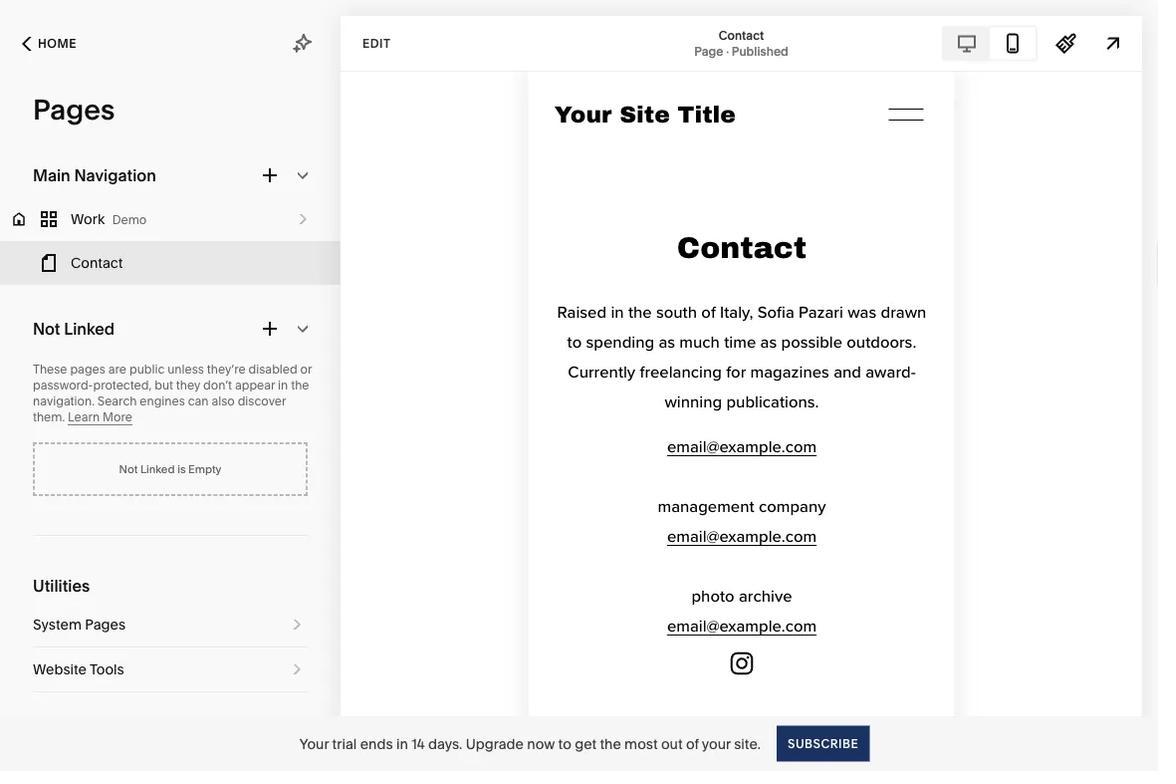 Task type: vqa. For each thing, say whether or not it's contained in the screenshot.
Contacts.
no



Task type: describe. For each thing, give the bounding box(es) containing it.
main navigation
[[33, 165, 156, 185]]

1 horizontal spatial in
[[397, 735, 408, 752]]

subscribe
[[788, 736, 859, 751]]

not for not linked
[[33, 319, 60, 338]]

trial
[[332, 735, 357, 752]]

navigation.
[[33, 394, 95, 409]]

learn
[[68, 410, 100, 424]]

public
[[129, 362, 165, 377]]

·
[[727, 44, 729, 58]]

demo
[[112, 213, 147, 227]]

system pages
[[33, 616, 126, 633]]

navigation
[[74, 165, 156, 185]]

linked for not linked is empty
[[140, 462, 175, 476]]

not linked
[[33, 319, 115, 338]]

contact for contact page · published
[[719, 28, 765, 42]]

contact for contact
[[71, 255, 123, 272]]

system
[[33, 616, 82, 633]]

don't
[[203, 378, 232, 393]]

to
[[559, 735, 572, 752]]

add a new page to the "main navigation" group image
[[259, 164, 281, 186]]

also
[[212, 394, 235, 409]]

edit
[[363, 36, 391, 50]]

7.1
[[78, 715, 90, 729]]

home
[[38, 36, 77, 51]]

linked for not linked
[[64, 319, 115, 338]]

appear
[[235, 378, 275, 393]]

password-
[[33, 378, 93, 393]]

they
[[176, 378, 200, 393]]

contact button
[[0, 241, 341, 285]]

version 7.1
[[33, 715, 90, 729]]

learn more link
[[68, 410, 132, 425]]

pages inside button
[[85, 616, 126, 633]]

subscribe button
[[777, 726, 870, 762]]

not linked is empty
[[119, 462, 222, 476]]

them.
[[33, 410, 65, 424]]

protected,
[[93, 378, 152, 393]]

1 vertical spatial the
[[600, 735, 622, 752]]

site.
[[735, 735, 761, 752]]

14
[[412, 735, 425, 752]]

pages
[[70, 362, 106, 377]]

your
[[702, 735, 731, 752]]

days.
[[428, 735, 463, 752]]

now
[[527, 735, 555, 752]]

add a new page to the "not linked" navigation group image
[[259, 318, 281, 340]]

your trial ends in 14 days. upgrade now to get the most out of your site.
[[300, 735, 761, 752]]

these pages are public unless they're disabled or password-protected, but they don't appear in the navigation. search engines can also discover them.
[[33, 362, 312, 424]]

utilities
[[33, 576, 90, 595]]



Task type: locate. For each thing, give the bounding box(es) containing it.
0 vertical spatial contact
[[719, 28, 765, 42]]

empty
[[188, 462, 222, 476]]

1 vertical spatial not
[[119, 462, 138, 476]]

your
[[300, 735, 329, 752]]

in inside 'these pages are public unless they're disabled or password-protected, but they don't appear in the navigation. search engines can also discover them.'
[[278, 378, 288, 393]]

linked left is
[[140, 462, 175, 476]]

0 horizontal spatial linked
[[64, 319, 115, 338]]

published
[[732, 44, 789, 58]]

the right get
[[600, 735, 622, 752]]

unless
[[168, 362, 204, 377]]

1 horizontal spatial linked
[[140, 462, 175, 476]]

they're
[[207, 362, 246, 377]]

contact down work
[[71, 255, 123, 272]]

linked
[[64, 319, 115, 338], [140, 462, 175, 476]]

can
[[188, 394, 209, 409]]

0 vertical spatial in
[[278, 378, 288, 393]]

most
[[625, 735, 658, 752]]

1 horizontal spatial not
[[119, 462, 138, 476]]

system pages button
[[33, 603, 308, 647]]

not up these
[[33, 319, 60, 338]]

engines
[[140, 394, 185, 409]]

0 horizontal spatial contact
[[71, 255, 123, 272]]

contact inside contact page · published
[[719, 28, 765, 42]]

disabled
[[249, 362, 298, 377]]

contact page · published
[[695, 28, 789, 58]]

1 vertical spatial pages
[[85, 616, 126, 633]]

0 vertical spatial not
[[33, 319, 60, 338]]

work demo
[[71, 211, 147, 228]]

1 horizontal spatial the
[[600, 735, 622, 752]]

search
[[97, 394, 137, 409]]

these
[[33, 362, 67, 377]]

pages up the tools
[[85, 616, 126, 633]]

0 vertical spatial pages
[[33, 93, 115, 127]]

main
[[33, 165, 70, 185]]

out
[[662, 735, 683, 752]]

discover
[[238, 394, 286, 409]]

contact inside button
[[71, 255, 123, 272]]

1 horizontal spatial contact
[[719, 28, 765, 42]]

learn more
[[68, 410, 132, 424]]

1 vertical spatial contact
[[71, 255, 123, 272]]

tools
[[90, 661, 124, 678]]

version
[[33, 715, 75, 729]]

more
[[103, 410, 132, 424]]

0 horizontal spatial in
[[278, 378, 288, 393]]

website tools button
[[33, 648, 308, 692]]

contact
[[719, 28, 765, 42], [71, 255, 123, 272]]

pages down home
[[33, 93, 115, 127]]

ends
[[360, 735, 393, 752]]

edit button
[[350, 25, 404, 62]]

contact up ·
[[719, 28, 765, 42]]

home button
[[0, 22, 99, 66]]

not
[[33, 319, 60, 338], [119, 462, 138, 476]]

in
[[278, 378, 288, 393], [397, 735, 408, 752]]

not down more
[[119, 462, 138, 476]]

the inside 'these pages are public unless they're disabled or password-protected, but they don't appear in the navigation. search engines can also discover them.'
[[291, 378, 309, 393]]

1 vertical spatial linked
[[140, 462, 175, 476]]

or
[[301, 362, 312, 377]]

0 horizontal spatial not
[[33, 319, 60, 338]]

website
[[33, 661, 87, 678]]

upgrade
[[466, 735, 524, 752]]

work
[[71, 211, 105, 228]]

linked up pages
[[64, 319, 115, 338]]

is
[[177, 462, 186, 476]]

0 vertical spatial the
[[291, 378, 309, 393]]

not for not linked is empty
[[119, 462, 138, 476]]

get
[[575, 735, 597, 752]]

1 vertical spatial in
[[397, 735, 408, 752]]

tab list
[[945, 27, 1036, 59]]

the down or
[[291, 378, 309, 393]]

are
[[108, 362, 127, 377]]

page
[[695, 44, 724, 58]]

0 vertical spatial linked
[[64, 319, 115, 338]]

website tools
[[33, 661, 124, 678]]

pages
[[33, 93, 115, 127], [85, 616, 126, 633]]

of
[[686, 735, 699, 752]]

the
[[291, 378, 309, 393], [600, 735, 622, 752]]

in down disabled
[[278, 378, 288, 393]]

0 horizontal spatial the
[[291, 378, 309, 393]]

but
[[155, 378, 173, 393]]

in left '14'
[[397, 735, 408, 752]]



